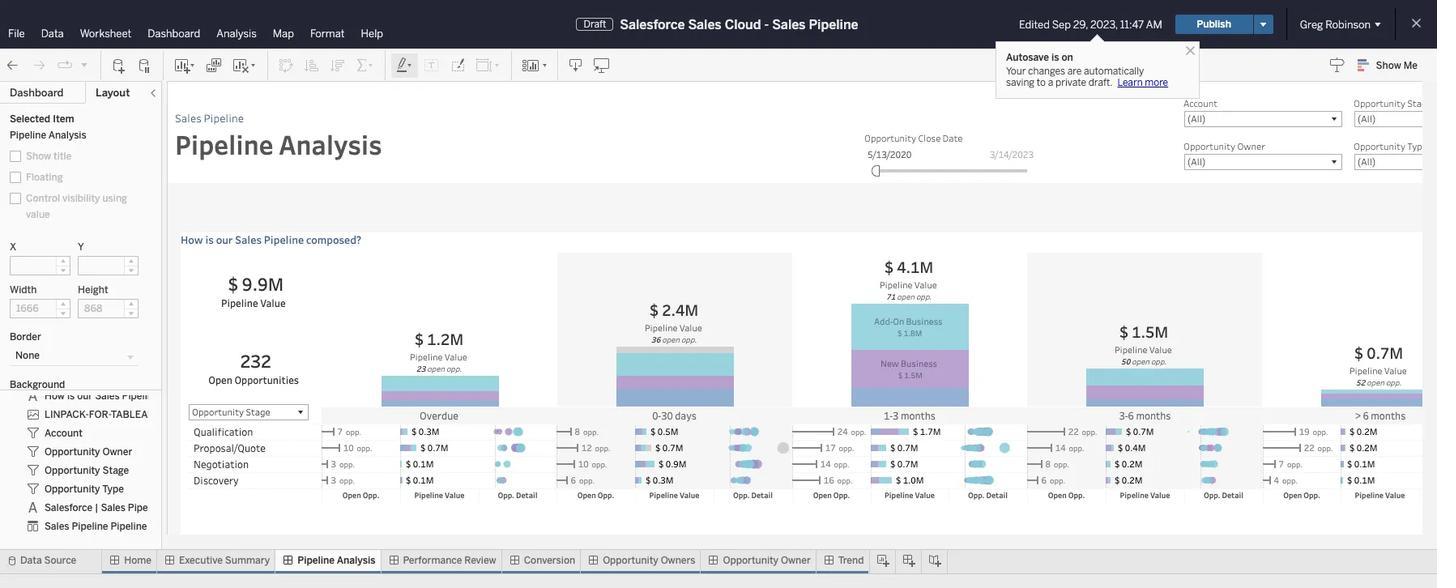 Task type: vqa. For each thing, say whether or not it's contained in the screenshot.
Selected Item Pipeline Analysis
yes



Task type: locate. For each thing, give the bounding box(es) containing it.
opportunity type down "show me"
[[1354, 140, 1428, 152]]

is
[[1052, 52, 1060, 63], [205, 233, 214, 247], [67, 391, 75, 402]]

show for show me
[[1377, 60, 1402, 71]]

control visibility using value
[[26, 193, 127, 220]]

0 horizontal spatial opportunity stage
[[45, 465, 129, 476]]

collapse image
[[148, 88, 158, 98]]

stage
[[1408, 97, 1432, 109], [103, 465, 129, 476]]

show labels image
[[424, 57, 440, 73]]

opportunity close date
[[865, 132, 963, 144]]

account down 'close' icon
[[1184, 97, 1218, 109]]

show inside button
[[1377, 60, 1402, 71]]

1 vertical spatial stage
[[103, 465, 129, 476]]

saving
[[1006, 77, 1035, 88]]

new worksheet image
[[173, 57, 196, 73]]

opportunity stage
[[1354, 97, 1432, 109], [45, 465, 129, 476]]

1 vertical spatial type
[[102, 484, 124, 495]]

sales pipeline pipeline analysis down swap rows and columns image at the top
[[175, 111, 382, 162]]

am
[[1146, 18, 1163, 30]]

1 horizontal spatial is
[[205, 233, 214, 247]]

1 | from the left
[[95, 502, 98, 514]]

data for data source
[[20, 555, 42, 566]]

0 vertical spatial how
[[181, 233, 203, 247]]

our
[[216, 233, 233, 247], [77, 391, 93, 402]]

1 vertical spatial opportunity stage
[[45, 465, 129, 476]]

salesforce up source
[[45, 502, 93, 514]]

private
[[1056, 77, 1087, 88]]

Y text field
[[78, 256, 139, 276]]

1 horizontal spatial opportunity type
[[1354, 140, 1428, 152]]

using
[[102, 193, 127, 204]]

overdue, days to close (bucket). press space to toggle selection. press escape to go back to the left margin. use arrow keys to navigate headers text field for 0-30 days, days to close (bucket). press space to toggle selection. press escape to go back to the left margin. use arrow keys to navigate headers text box
[[323, 408, 558, 425]]

show up floating
[[26, 151, 51, 162]]

pause auto updates image
[[137, 57, 153, 73]]

opportunity owners
[[603, 555, 696, 566]]

dashboard
[[148, 28, 200, 40], [10, 87, 64, 99]]

1 horizontal spatial our
[[216, 233, 233, 247]]

> 6 months, Days to Close (bucket). Press Space to toggle selection. Press Escape to go back to the left margin. Use arrow keys to navigate headers text field
[[1263, 408, 1438, 425], [1263, 408, 1438, 424]]

width
[[10, 284, 37, 296]]

analysis
[[217, 28, 257, 40], [279, 126, 382, 162], [149, 521, 187, 532], [337, 555, 376, 566]]

1 horizontal spatial owner
[[781, 555, 811, 566]]

sales pipeline pipeline analysis
[[175, 111, 382, 162], [45, 521, 187, 532]]

1 horizontal spatial |
[[167, 502, 170, 514]]

Proposal/Quote, Dimension. Press Space to toggle selection. Press Escape to go back to the left margin. Use arrow keys to navigate headers text field
[[189, 440, 322, 456]]

sep
[[1052, 18, 1071, 30]]

pipeline analysis
[[10, 130, 86, 141]]

3 | from the left
[[287, 502, 291, 514]]

trend
[[839, 555, 864, 566]]

opportunity
[[1354, 97, 1406, 109], [865, 132, 917, 144], [1184, 140, 1236, 152], [1354, 140, 1406, 152], [45, 446, 100, 458], [45, 465, 100, 476], [45, 484, 100, 495], [603, 555, 659, 566], [723, 555, 779, 566]]

home
[[124, 555, 152, 566]]

0 vertical spatial owner
[[1238, 140, 1266, 152]]

owner
[[1238, 140, 1266, 152], [103, 446, 132, 458], [781, 555, 811, 566]]

layout
[[96, 87, 130, 99]]

draft.
[[1089, 77, 1113, 88]]

background.png
[[215, 409, 303, 421]]

dashboard up selected
[[10, 87, 64, 99]]

11:47
[[1121, 18, 1144, 30]]

Overdue, Days to Close (bucket). Press Space to toggle selection. Press Escape to go back to the left margin. Use arrow keys to navigate headers text field
[[322, 408, 557, 424], [323, 408, 558, 425]]

format workbook image
[[450, 57, 466, 73]]

1 vertical spatial sales pipeline pipeline analysis
[[45, 521, 187, 532]]

data for data
[[41, 28, 64, 40]]

x
[[10, 241, 16, 253]]

Negotiation, Dimension. Press Space to toggle selection. Press Escape to go back to the left margin. Use arrow keys to navigate headers text field
[[189, 456, 322, 472]]

salesforce for salesforce | sales pipeline | confidential information | for internal use only
[[45, 502, 93, 514]]

0 horizontal spatial opportunity owner
[[45, 446, 132, 458]]

control
[[26, 193, 60, 204]]

sort descending image
[[330, 57, 346, 73]]

1-3 months, Days to Close (bucket). Press Space to toggle selection. Press Escape to go back to the left margin. Use arrow keys to navigate headers text field
[[793, 408, 1028, 425]]

opportunity stage down linpack-
[[45, 465, 129, 476]]

0 vertical spatial account
[[1184, 97, 1218, 109]]

opportunity type up source
[[45, 484, 124, 495]]

0-30 days, Days to Close (bucket). Press Space to toggle selection. Press Escape to go back to the left margin. Use arrow keys to navigate headers text field
[[558, 408, 793, 425]]

automatically
[[1084, 66, 1145, 77]]

analysis up clear sheet image
[[217, 28, 257, 40]]

1 horizontal spatial opportunity stage
[[1354, 97, 1432, 109]]

opportunity stage down "show me"
[[1354, 97, 1432, 109]]

undo image
[[5, 57, 21, 73]]

0 vertical spatial stage
[[1408, 97, 1432, 109]]

totals image
[[356, 57, 375, 73]]

0 vertical spatial opportunity stage
[[1354, 97, 1432, 109]]

analysis down sort descending 'icon'
[[279, 126, 382, 162]]

1 horizontal spatial show
[[1377, 60, 1402, 71]]

none
[[15, 350, 40, 361]]

2 overdue, days to close (bucket). press space to toggle selection. press escape to go back to the left margin. use arrow keys to navigate headers text field from the left
[[323, 408, 558, 425]]

1 horizontal spatial composed?
[[306, 233, 361, 247]]

0 vertical spatial opportunity type
[[1354, 140, 1428, 152]]

salesforce
[[620, 17, 685, 32], [45, 502, 93, 514]]

marks. press enter to open the view data window.. use arrow keys to navigate data visualization elements. image
[[189, 253, 318, 330], [323, 253, 1438, 408], [189, 330, 318, 407], [322, 424, 1438, 489]]

1 > 6 months, days to close (bucket). press space to toggle selection. press escape to go back to the left margin. use arrow keys to navigate headers text field from the left
[[1263, 408, 1438, 425]]

2 horizontal spatial owner
[[1238, 140, 1266, 152]]

1 horizontal spatial how
[[181, 233, 203, 247]]

title
[[54, 151, 72, 162]]

1 overdue, days to close (bucket). press space to toggle selection. press escape to go back to the left margin. use arrow keys to navigate headers text field from the left
[[322, 408, 557, 424]]

1 horizontal spatial stage
[[1408, 97, 1432, 109]]

sales
[[688, 17, 722, 32], [772, 17, 806, 32], [175, 111, 202, 126], [235, 233, 262, 247], [95, 391, 120, 402], [101, 502, 126, 514], [45, 521, 69, 532]]

file
[[8, 28, 25, 40]]

for-
[[89, 409, 111, 421], [158, 409, 180, 421]]

replay animation image right redo image
[[57, 57, 73, 73]]

type down tableau- at the bottom left of page
[[102, 484, 124, 495]]

how
[[181, 233, 203, 247], [45, 391, 65, 402]]

0 vertical spatial salesforce
[[620, 17, 685, 32]]

pipeline
[[809, 17, 859, 32], [204, 111, 244, 126], [175, 126, 273, 162], [264, 233, 304, 247], [122, 391, 159, 402], [128, 502, 164, 514], [72, 521, 108, 532], [111, 521, 147, 532], [298, 555, 335, 566]]

0 horizontal spatial account
[[45, 428, 83, 439]]

edited sep 29, 2023, 11:47 am
[[1020, 18, 1163, 30]]

3-6 months, Days to Close (bucket). Press Space to toggle selection. Press Escape to go back to the left margin. Use arrow keys to navigate headers text field
[[1028, 408, 1263, 424]]

opportunity type
[[1354, 140, 1428, 152], [45, 484, 124, 495]]

how is our sales pipeline composed?
[[181, 233, 361, 247], [45, 391, 214, 402]]

account down linpack-
[[45, 428, 83, 439]]

1 vertical spatial opportunity type
[[45, 484, 124, 495]]

help
[[361, 28, 383, 40]]

information
[[231, 502, 285, 514]]

0 horizontal spatial salesforce
[[45, 502, 93, 514]]

swap rows and columns image
[[278, 57, 294, 73]]

0 horizontal spatial composed?
[[161, 391, 214, 402]]

data left source
[[20, 555, 42, 566]]

autosave is on
[[1006, 52, 1074, 63]]

pipeline analysis
[[298, 555, 376, 566]]

2023,
[[1091, 18, 1118, 30]]

1 vertical spatial show
[[26, 151, 51, 162]]

0 vertical spatial data
[[41, 28, 64, 40]]

2 horizontal spatial opportunity owner
[[1184, 140, 1266, 152]]

show left me
[[1377, 60, 1402, 71]]

2 | from the left
[[167, 502, 170, 514]]

0 horizontal spatial owner
[[103, 446, 132, 458]]

data up redo image
[[41, 28, 64, 40]]

replay animation image left new data source image
[[79, 60, 89, 69]]

1 vertical spatial is
[[205, 233, 214, 247]]

1 vertical spatial owner
[[103, 446, 132, 458]]

to
[[1037, 77, 1046, 88]]

Qualification, Dimension. Press Space to toggle selection. Press Escape to go back to the left margin. Use arrow keys to navigate headers text field
[[189, 424, 322, 440]]

show me
[[1377, 60, 1418, 71]]

show
[[1377, 60, 1402, 71], [26, 151, 51, 162]]

type down me
[[1408, 140, 1428, 152]]

clear sheet image
[[232, 57, 258, 73]]

0 vertical spatial type
[[1408, 140, 1428, 152]]

floating
[[26, 172, 63, 183]]

0 vertical spatial opportunity owner
[[1184, 140, 1266, 152]]

2 vertical spatial opportunity owner
[[723, 555, 811, 566]]

1 vertical spatial dashboard
[[10, 87, 64, 99]]

executive summary
[[179, 555, 270, 566]]

0 horizontal spatial opportunity type
[[45, 484, 124, 495]]

sales pipeline pipeline analysis inside pipeline analysis 'heading'
[[175, 111, 382, 162]]

1 vertical spatial salesforce
[[45, 502, 93, 514]]

1-3 months, Days to Close (bucket). Press Space to toggle selection. Press Escape to go back to the left margin. Use arrow keys to navigate headers text field
[[793, 408, 1028, 424]]

fit image
[[476, 57, 502, 73]]

selected
[[10, 113, 50, 125]]

tableau-
[[111, 409, 158, 421]]

2 > 6 months, days to close (bucket). press space to toggle selection. press escape to go back to the left margin. use arrow keys to navigate headers text field from the left
[[1263, 408, 1438, 424]]

1 horizontal spatial salesforce
[[620, 17, 685, 32]]

salesforce sales cloud - sales pipeline
[[620, 17, 859, 32]]

1 horizontal spatial for-
[[158, 409, 180, 421]]

0 horizontal spatial show
[[26, 151, 51, 162]]

0 vertical spatial our
[[216, 233, 233, 247]]

2 horizontal spatial |
[[287, 502, 291, 514]]

learn more
[[1118, 77, 1169, 88]]

cloud
[[725, 17, 761, 32]]

close image
[[1183, 43, 1199, 58]]

data
[[41, 28, 64, 40], [20, 555, 42, 566]]

0 horizontal spatial is
[[67, 391, 75, 402]]

0 horizontal spatial |
[[95, 502, 98, 514]]

overdue, days to close (bucket). press space to toggle selection. press escape to go back to the left margin. use arrow keys to navigate headers text field for 0-30 days, days to close (bucket). press space to toggle selection. press escape to go back to the left margin. use arrow keys to navigate headers text field
[[322, 408, 557, 424]]

0 horizontal spatial for-
[[89, 409, 111, 421]]

0 vertical spatial show
[[1377, 60, 1402, 71]]

review
[[465, 555, 497, 566]]

X text field
[[10, 256, 71, 276]]

2 horizontal spatial is
[[1052, 52, 1060, 63]]

sales pipeline pipeline analysis up home
[[45, 521, 187, 532]]

replay animation image
[[57, 57, 73, 73], [79, 60, 89, 69]]

0 horizontal spatial stage
[[103, 465, 129, 476]]

stage down me
[[1408, 97, 1432, 109]]

1 vertical spatial composed?
[[161, 391, 214, 402]]

0 horizontal spatial type
[[102, 484, 124, 495]]

1 vertical spatial how
[[45, 391, 65, 402]]

conversion
[[524, 555, 575, 566]]

1 vertical spatial data
[[20, 555, 42, 566]]

dashboard up new worksheet icon
[[148, 28, 200, 40]]

only
[[366, 502, 385, 514]]

0 vertical spatial dashboard
[[148, 28, 200, 40]]

0 vertical spatial sales pipeline pipeline analysis
[[175, 111, 382, 162]]

for
[[293, 502, 307, 514]]

sort ascending image
[[304, 57, 320, 73]]

worksheet
[[80, 28, 132, 40]]

> 6 months, days to close (bucket). press space to toggle selection. press escape to go back to the left margin. use arrow keys to navigate headers text field for 3-6 months, days to close (bucket). press space to toggle selection. press escape to go back to the left margin. use arrow keys to navigate headers text field
[[1263, 408, 1438, 425]]

draft
[[584, 19, 606, 30]]

edited
[[1020, 18, 1050, 30]]

Discovery, Dimension. Press Space to toggle selection. Press Escape to go back to the left margin. Use arrow keys to navigate headers text field
[[189, 472, 322, 489]]

learn more link
[[1113, 77, 1169, 88]]

salesforce right the draft
[[620, 17, 685, 32]]

> 6 months, days to close (bucket). press space to toggle selection. press escape to go back to the left margin. use arrow keys to navigate headers text field for 3-6 months, days to close (bucket). press space to toggle selection. press escape to go back to the left margin. use arrow keys to navigate headers text box
[[1263, 408, 1438, 424]]

highlight image
[[395, 57, 414, 73]]

0 horizontal spatial dashboard
[[10, 87, 64, 99]]

1 vertical spatial our
[[77, 391, 93, 402]]

stage down tableau- at the bottom left of page
[[103, 465, 129, 476]]



Task type: describe. For each thing, give the bounding box(es) containing it.
linpack-
[[45, 409, 89, 421]]

open and edit this workbook in tableau desktop image
[[594, 57, 610, 73]]

duplicate image
[[206, 57, 222, 73]]

executive
[[179, 555, 223, 566]]

show me button
[[1351, 53, 1433, 78]]

redo image
[[31, 57, 47, 73]]

value
[[26, 209, 50, 220]]

0 horizontal spatial replay animation image
[[57, 57, 73, 73]]

height
[[78, 284, 108, 296]]

sales inside sales pipeline pipeline analysis
[[175, 111, 202, 126]]

Width text field
[[10, 299, 71, 318]]

robinson
[[1326, 18, 1371, 30]]

item
[[53, 113, 74, 125]]

1 vertical spatial opportunity owner
[[45, 446, 132, 458]]

0 vertical spatial is
[[1052, 52, 1060, 63]]

0 horizontal spatial how
[[45, 391, 65, 402]]

-
[[765, 17, 769, 32]]

download image
[[568, 57, 584, 73]]

1 horizontal spatial dashboard
[[148, 28, 200, 40]]

visibility
[[62, 193, 100, 204]]

greg
[[1300, 18, 1324, 30]]

none button
[[10, 346, 139, 366]]

0 horizontal spatial our
[[77, 391, 93, 402]]

owners
[[661, 555, 696, 566]]

new data source image
[[111, 57, 127, 73]]

analysis down use
[[337, 555, 376, 566]]

more
[[1145, 77, 1169, 88]]

a
[[1048, 77, 1054, 88]]

publish button
[[1176, 15, 1253, 34]]

1 for- from the left
[[89, 409, 111, 421]]

linpack-for-tableau-for-white-background.png
[[45, 409, 303, 421]]

source
[[44, 555, 76, 566]]

use
[[347, 502, 364, 514]]

show for show title
[[26, 151, 51, 162]]

2 vertical spatial owner
[[781, 555, 811, 566]]

are
[[1068, 66, 1082, 77]]

show title
[[26, 151, 72, 162]]

0-30 days, Days to Close (bucket). Press Space to toggle selection. Press Escape to go back to the left margin. Use arrow keys to navigate headers text field
[[557, 408, 793, 424]]

internal
[[310, 502, 345, 514]]

format
[[310, 28, 345, 40]]

your
[[1006, 66, 1026, 77]]

your changes are automatically saving to a private draft.
[[1006, 66, 1145, 88]]

summary
[[225, 555, 270, 566]]

greg robinson
[[1300, 18, 1371, 30]]

2 vertical spatial is
[[67, 391, 75, 402]]

1 vertical spatial how is our sales pipeline composed?
[[45, 391, 214, 402]]

performance review
[[403, 555, 497, 566]]

analysis inside 'heading'
[[279, 126, 382, 162]]

5/13/2020
[[868, 148, 912, 160]]

1 horizontal spatial type
[[1408, 140, 1428, 152]]

1 vertical spatial account
[[45, 428, 83, 439]]

salesforce | sales pipeline | confidential information | for internal use only
[[45, 502, 385, 514]]

publish
[[1197, 19, 1232, 30]]

0 vertical spatial composed?
[[306, 233, 361, 247]]

performance
[[403, 555, 462, 566]]

analysis down confidential
[[149, 521, 187, 532]]

Height text field
[[78, 299, 139, 318]]

3-6 months, Days to Close (bucket). Press Space to toggle selection. Press Escape to go back to the left margin. Use arrow keys to navigate headers text field
[[1028, 408, 1263, 425]]

2 for- from the left
[[158, 409, 180, 421]]

show/hide cards image
[[522, 57, 548, 73]]

data guide image
[[1329, 57, 1346, 73]]

date
[[943, 132, 963, 144]]

selected item pipeline analysis
[[10, 113, 86, 141]]

map
[[273, 28, 294, 40]]

0 vertical spatial how is our sales pipeline composed?
[[181, 233, 361, 247]]

close
[[918, 132, 941, 144]]

1 horizontal spatial replay animation image
[[79, 60, 89, 69]]

autosave
[[1006, 52, 1049, 63]]

changes
[[1028, 66, 1066, 77]]

data source
[[20, 555, 76, 566]]

salesforce for salesforce sales cloud - sales pipeline
[[620, 17, 685, 32]]

learn
[[1118, 77, 1143, 88]]

background
[[10, 379, 65, 391]]

on
[[1062, 52, 1074, 63]]

pipeline analysis heading
[[175, 89, 1438, 183]]

white-
[[180, 409, 215, 421]]

1 horizontal spatial account
[[1184, 97, 1218, 109]]

1 horizontal spatial opportunity owner
[[723, 555, 811, 566]]

y
[[78, 241, 84, 253]]

29,
[[1074, 18, 1088, 30]]

border
[[10, 331, 41, 343]]

confidential
[[173, 502, 228, 514]]

me
[[1404, 60, 1418, 71]]



